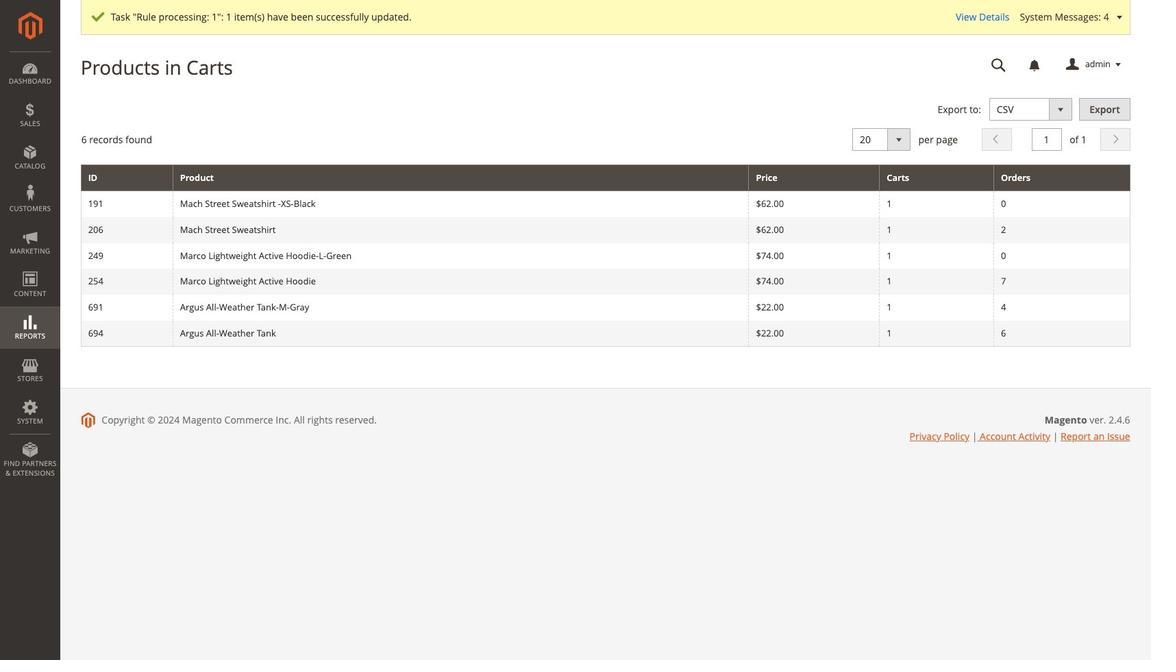 Task type: locate. For each thing, give the bounding box(es) containing it.
None text field
[[982, 53, 1017, 77]]

magento admin panel image
[[18, 12, 42, 40]]

menu bar
[[0, 51, 60, 485]]

None text field
[[1032, 128, 1062, 151]]



